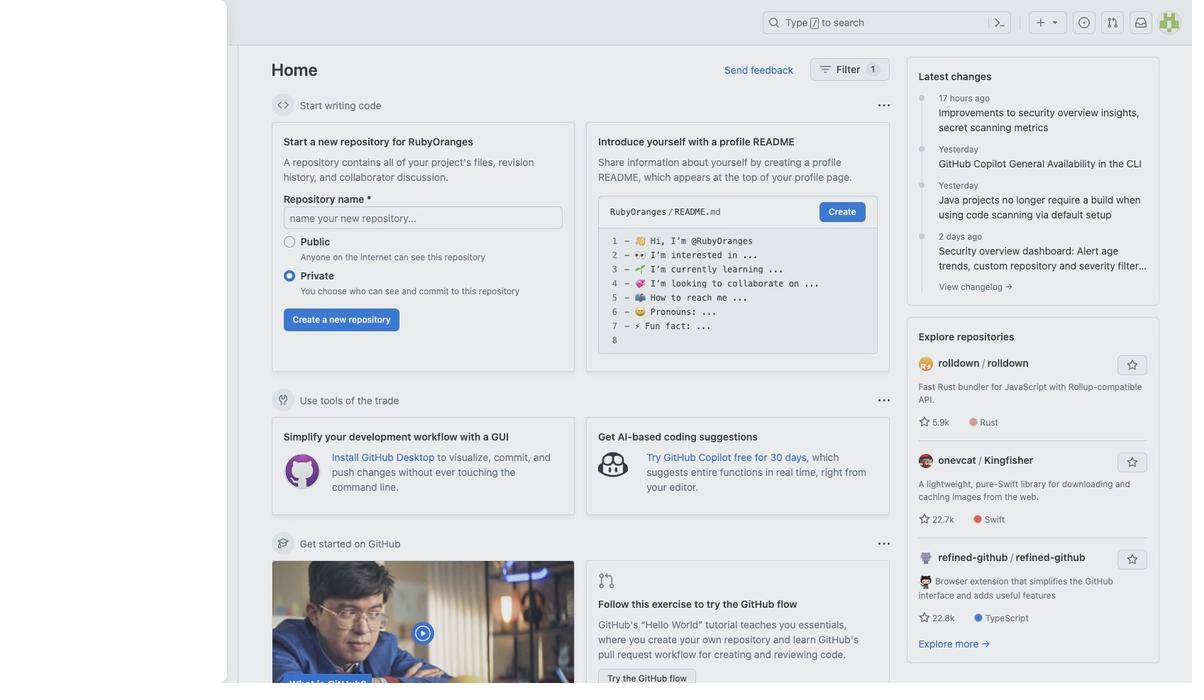 Task type: vqa. For each thing, say whether or not it's contained in the screenshot.
plus IMAGE
yes



Task type: describe. For each thing, give the bounding box(es) containing it.
2 star image from the top
[[919, 514, 931, 525]]

triangle down image
[[1050, 16, 1062, 28]]

explore element
[[907, 57, 1160, 684]]

git pull request image
[[1108, 17, 1119, 28]]

2 dot fill image from the top
[[917, 231, 928, 242]]

explore repositories navigation
[[907, 317, 1160, 664]]

issue opened image
[[1079, 17, 1091, 28]]

1 dot fill image from the top
[[917, 92, 928, 104]]

2 dot fill image from the top
[[917, 180, 928, 191]]



Task type: locate. For each thing, give the bounding box(es) containing it.
plus image
[[1036, 17, 1047, 28]]

0 vertical spatial star image
[[919, 417, 931, 428]]

dot fill image
[[917, 92, 928, 104], [917, 231, 928, 242]]

notifications image
[[1136, 17, 1147, 28]]

0 vertical spatial dot fill image
[[917, 143, 928, 155]]

1 dot fill image from the top
[[917, 143, 928, 155]]

3 star image from the top
[[919, 613, 931, 624]]

star image
[[919, 417, 931, 428], [919, 514, 931, 525], [919, 613, 931, 624]]

dot fill image
[[917, 143, 928, 155], [917, 180, 928, 191]]

1 vertical spatial dot fill image
[[917, 231, 928, 242]]

1 star image from the top
[[919, 417, 931, 428]]

account element
[[0, 45, 239, 684]]

2 vertical spatial star image
[[919, 613, 931, 624]]

1 vertical spatial dot fill image
[[917, 180, 928, 191]]

1 vertical spatial star image
[[919, 514, 931, 525]]

0 vertical spatial dot fill image
[[917, 92, 928, 104]]

command palette image
[[995, 17, 1006, 28]]



